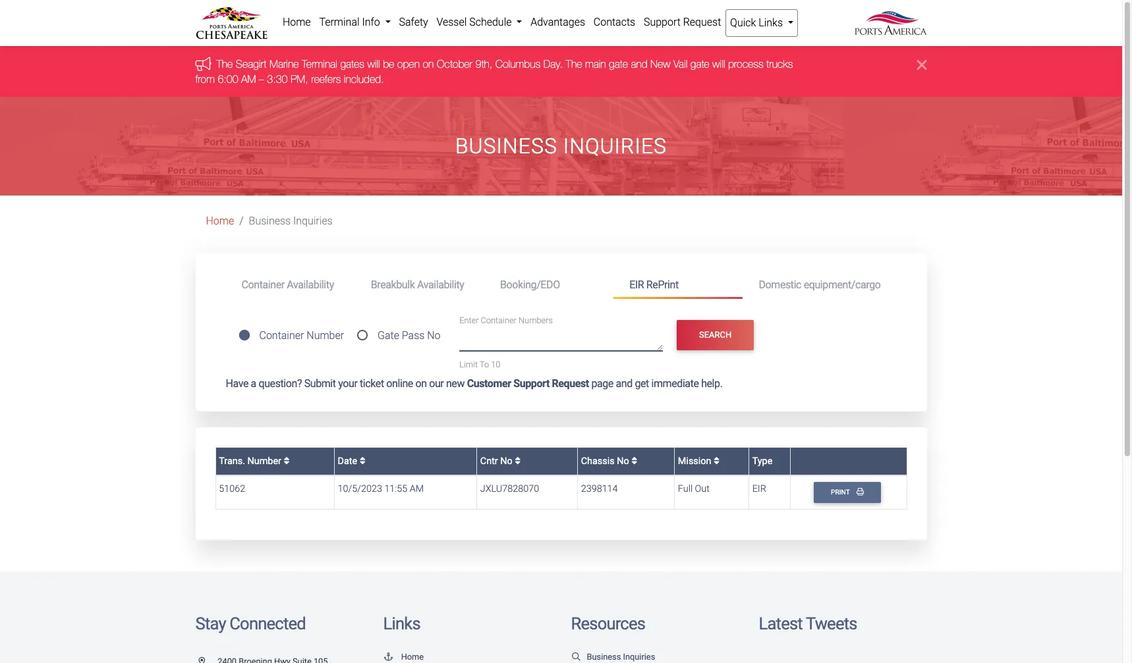 Task type: locate. For each thing, give the bounding box(es) containing it.
0 vertical spatial number
[[307, 330, 344, 342]]

number
[[307, 330, 344, 342], [247, 456, 281, 467]]

container number
[[259, 330, 344, 342]]

support up new
[[644, 16, 681, 28]]

sort image for chassis no
[[632, 456, 638, 466]]

sort image right 'trans.'
[[284, 456, 290, 466]]

bullhorn image
[[195, 57, 217, 71]]

0 horizontal spatial support
[[514, 378, 550, 390]]

sort image inside 'date' link
[[360, 456, 366, 466]]

0 vertical spatial am
[[241, 73, 256, 85]]

2 vertical spatial business inquiries
[[587, 653, 655, 662]]

info
[[362, 16, 380, 28]]

availability up container number
[[287, 279, 334, 291]]

1 horizontal spatial sort image
[[515, 456, 521, 466]]

0 vertical spatial business inquiries
[[455, 134, 667, 159]]

2 vertical spatial home
[[401, 653, 424, 662]]

have a question? submit your ticket online on our new customer support request page and get immediate help.
[[226, 378, 723, 390]]

reprint
[[647, 279, 679, 291]]

1 horizontal spatial gate
[[691, 58, 710, 70]]

1 horizontal spatial request
[[683, 16, 721, 28]]

1 horizontal spatial business
[[455, 134, 558, 159]]

sort image inside chassis no link
[[632, 456, 638, 466]]

advantages
[[531, 16, 585, 28]]

11:55
[[385, 484, 408, 495]]

no right pass
[[427, 330, 441, 342]]

availability
[[287, 279, 334, 291], [417, 279, 464, 291]]

1 horizontal spatial no
[[500, 456, 513, 467]]

request left quick in the top of the page
[[683, 16, 721, 28]]

0 vertical spatial business
[[455, 134, 558, 159]]

1 horizontal spatial the
[[566, 58, 582, 70]]

chassis no
[[581, 456, 632, 467]]

vail
[[674, 58, 688, 70]]

gate
[[378, 330, 399, 342]]

container
[[242, 279, 285, 291], [481, 316, 517, 326], [259, 330, 304, 342]]

2 horizontal spatial no
[[617, 456, 629, 467]]

and inside the seagirt marine terminal gates will be open on october 9th, columbus day. the main gate and new vail gate will process trucks from 6:00 am – 3:30 pm, reefers included.
[[631, 58, 648, 70]]

1 horizontal spatial number
[[307, 330, 344, 342]]

contacts link
[[590, 9, 640, 36]]

1 vertical spatial am
[[410, 484, 424, 495]]

eir left reprint
[[630, 279, 644, 291]]

0 horizontal spatial will
[[367, 58, 380, 70]]

on right open
[[423, 58, 434, 70]]

1 vertical spatial number
[[247, 456, 281, 467]]

am inside the seagirt marine terminal gates will be open on october 9th, columbus day. the main gate and new vail gate will process trucks from 6:00 am – 3:30 pm, reefers included.
[[241, 73, 256, 85]]

included.
[[344, 73, 384, 85]]

breakbulk availability
[[371, 279, 464, 291]]

submit
[[304, 378, 336, 390]]

the right day.
[[566, 58, 582, 70]]

container right enter
[[481, 316, 517, 326]]

0 horizontal spatial eir
[[630, 279, 644, 291]]

1 availability from the left
[[287, 279, 334, 291]]

container up container number
[[242, 279, 285, 291]]

container up question?
[[259, 330, 304, 342]]

3:30
[[267, 73, 288, 85]]

and left get
[[616, 378, 633, 390]]

0 horizontal spatial no
[[427, 330, 441, 342]]

availability for container availability
[[287, 279, 334, 291]]

1 sort image from the left
[[360, 456, 366, 466]]

1 vertical spatial home link
[[206, 215, 234, 228]]

0 horizontal spatial sort image
[[284, 456, 290, 466]]

2 gate from the left
[[691, 58, 710, 70]]

gate right vail
[[691, 58, 710, 70]]

our
[[429, 378, 444, 390]]

mission link
[[678, 456, 720, 467]]

0 vertical spatial links
[[759, 16, 783, 29]]

container for container number
[[259, 330, 304, 342]]

the seagirt marine terminal gates will be open on october 9th, columbus day. the main gate and new vail gate will process trucks from 6:00 am – 3:30 pm, reefers included. alert
[[0, 46, 1122, 97]]

full out
[[678, 484, 710, 495]]

schedule
[[469, 16, 512, 28]]

eir
[[630, 279, 644, 291], [752, 484, 766, 495]]

0 vertical spatial and
[[631, 58, 648, 70]]

will left be
[[367, 58, 380, 70]]

1 horizontal spatial sort image
[[632, 456, 638, 466]]

–
[[259, 73, 264, 85]]

day.
[[544, 58, 563, 70]]

request inside 'link'
[[683, 16, 721, 28]]

quick links link
[[726, 9, 798, 37]]

availability for breakbulk availability
[[417, 279, 464, 291]]

eir for eir
[[752, 484, 766, 495]]

number for trans. number
[[247, 456, 281, 467]]

am right 11:55
[[410, 484, 424, 495]]

equipment/cargo
[[804, 279, 881, 291]]

1 vertical spatial support
[[514, 378, 550, 390]]

search image
[[571, 654, 582, 662]]

2 horizontal spatial home
[[401, 653, 424, 662]]

anchor image
[[383, 654, 394, 662]]

number up submit
[[307, 330, 344, 342]]

1 horizontal spatial availability
[[417, 279, 464, 291]]

terminal
[[319, 16, 360, 28], [302, 58, 337, 70]]

0 vertical spatial home link
[[278, 9, 315, 36]]

2 horizontal spatial sort image
[[714, 456, 720, 466]]

open
[[397, 58, 420, 70]]

october
[[437, 58, 473, 70]]

inquiries
[[563, 134, 667, 159], [293, 215, 333, 228], [623, 653, 655, 662]]

sort image inside cntr no 'link'
[[515, 456, 521, 466]]

0 vertical spatial eir
[[630, 279, 644, 291]]

and left new
[[631, 58, 648, 70]]

2 vertical spatial inquiries
[[623, 653, 655, 662]]

availability up enter
[[417, 279, 464, 291]]

limit to 10
[[460, 360, 501, 370]]

1 vertical spatial container
[[481, 316, 517, 326]]

sort image right the cntr
[[515, 456, 521, 466]]

trucks
[[767, 58, 793, 70]]

the up 6:00
[[217, 58, 233, 70]]

1 horizontal spatial eir
[[752, 484, 766, 495]]

a
[[251, 378, 256, 390]]

1 vertical spatial request
[[552, 378, 589, 390]]

print image
[[857, 489, 864, 496]]

0 horizontal spatial gate
[[609, 58, 628, 70]]

0 horizontal spatial number
[[247, 456, 281, 467]]

1 will from the left
[[367, 58, 380, 70]]

pm,
[[291, 73, 308, 85]]

sort image inside mission link
[[714, 456, 720, 466]]

gate right main
[[609, 58, 628, 70]]

2 vertical spatial business
[[587, 653, 621, 662]]

customer support request link
[[467, 378, 589, 390]]

0 horizontal spatial home
[[206, 215, 234, 228]]

0 vertical spatial on
[[423, 58, 434, 70]]

1 vertical spatial links
[[383, 614, 420, 634]]

out
[[695, 484, 710, 495]]

2 availability from the left
[[417, 279, 464, 291]]

0 horizontal spatial business
[[249, 215, 291, 228]]

1 sort image from the left
[[284, 456, 290, 466]]

support right "customer"
[[514, 378, 550, 390]]

2 sort image from the left
[[632, 456, 638, 466]]

reefers
[[311, 73, 341, 85]]

links
[[759, 16, 783, 29], [383, 614, 420, 634]]

chassis no link
[[581, 456, 638, 467]]

am left –
[[241, 73, 256, 85]]

1 vertical spatial terminal
[[302, 58, 337, 70]]

eir down type
[[752, 484, 766, 495]]

1 vertical spatial eir
[[752, 484, 766, 495]]

sort image
[[360, 456, 366, 466], [632, 456, 638, 466], [714, 456, 720, 466]]

0 vertical spatial container
[[242, 279, 285, 291]]

no right chassis
[[617, 456, 629, 467]]

3 sort image from the left
[[714, 456, 720, 466]]

links right quick in the top of the page
[[759, 16, 783, 29]]

columbus
[[495, 58, 541, 70]]

1 gate from the left
[[609, 58, 628, 70]]

terminal up reefers
[[302, 58, 337, 70]]

0 horizontal spatial availability
[[287, 279, 334, 291]]

2 horizontal spatial business
[[587, 653, 621, 662]]

0 horizontal spatial the
[[217, 58, 233, 70]]

vessel schedule link
[[432, 9, 527, 36]]

1 horizontal spatial links
[[759, 16, 783, 29]]

on inside the seagirt marine terminal gates will be open on october 9th, columbus day. the main gate and new vail gate will process trucks from 6:00 am – 3:30 pm, reefers included.
[[423, 58, 434, 70]]

request
[[683, 16, 721, 28], [552, 378, 589, 390]]

1 vertical spatial home
[[206, 215, 234, 228]]

0 horizontal spatial home link
[[206, 215, 234, 228]]

links up anchor image
[[383, 614, 420, 634]]

terminal inside the seagirt marine terminal gates will be open on october 9th, columbus day. the main gate and new vail gate will process trucks from 6:00 am – 3:30 pm, reefers included.
[[302, 58, 337, 70]]

sort image inside "trans. number" link
[[284, 456, 290, 466]]

booking/edo
[[500, 279, 560, 291]]

1 horizontal spatial support
[[644, 16, 681, 28]]

map marker alt image
[[199, 658, 216, 664]]

date
[[338, 456, 360, 467]]

print
[[831, 489, 852, 497]]

2 vertical spatial home link
[[383, 653, 424, 662]]

ticket
[[360, 378, 384, 390]]

number right 'trans.'
[[247, 456, 281, 467]]

2 sort image from the left
[[515, 456, 521, 466]]

0 horizontal spatial am
[[241, 73, 256, 85]]

0 horizontal spatial request
[[552, 378, 589, 390]]

request left page
[[552, 378, 589, 390]]

0 vertical spatial inquiries
[[563, 134, 667, 159]]

tweets
[[806, 614, 857, 634]]

0 vertical spatial request
[[683, 16, 721, 28]]

0 vertical spatial terminal
[[319, 16, 360, 28]]

latest tweets
[[759, 614, 857, 634]]

0 vertical spatial support
[[644, 16, 681, 28]]

the
[[217, 58, 233, 70], [566, 58, 582, 70]]

2 vertical spatial container
[[259, 330, 304, 342]]

be
[[383, 58, 394, 70]]

sort image
[[284, 456, 290, 466], [515, 456, 521, 466]]

1 the from the left
[[217, 58, 233, 70]]

domestic equipment/cargo link
[[743, 273, 897, 297]]

terminal left "info"
[[319, 16, 360, 28]]

on left the our
[[416, 378, 427, 390]]

am
[[241, 73, 256, 85], [410, 484, 424, 495]]

1 horizontal spatial will
[[713, 58, 725, 70]]

no for cntr no
[[500, 456, 513, 467]]

home
[[283, 16, 311, 28], [206, 215, 234, 228], [401, 653, 424, 662]]

no
[[427, 330, 441, 342], [500, 456, 513, 467], [617, 456, 629, 467]]

no right the cntr
[[500, 456, 513, 467]]

eir for eir reprint
[[630, 279, 644, 291]]

home link
[[278, 9, 315, 36], [206, 215, 234, 228], [383, 653, 424, 662]]

1 horizontal spatial home
[[283, 16, 311, 28]]

0 horizontal spatial sort image
[[360, 456, 366, 466]]

will left process
[[713, 58, 725, 70]]

no for chassis no
[[617, 456, 629, 467]]

0 horizontal spatial links
[[383, 614, 420, 634]]

on
[[423, 58, 434, 70], [416, 378, 427, 390]]

container availability
[[242, 279, 334, 291]]



Task type: vqa. For each thing, say whether or not it's contained in the screenshot.
"0700" to the bottom
no



Task type: describe. For each thing, give the bounding box(es) containing it.
container for container availability
[[242, 279, 285, 291]]

vessel
[[437, 16, 467, 28]]

safety link
[[395, 9, 432, 36]]

immediate
[[652, 378, 699, 390]]

1 vertical spatial and
[[616, 378, 633, 390]]

2398114
[[581, 484, 618, 495]]

terminal info link
[[315, 9, 395, 36]]

business inquiries link
[[571, 653, 655, 662]]

get
[[635, 378, 649, 390]]

sort image for date
[[360, 456, 366, 466]]

sort image for mission
[[714, 456, 720, 466]]

number for container number
[[307, 330, 344, 342]]

breakbulk availability link
[[355, 273, 484, 297]]

eir reprint link
[[614, 273, 743, 299]]

full
[[678, 484, 693, 495]]

enter container numbers
[[460, 316, 553, 326]]

seagirt
[[236, 58, 267, 70]]

sort image for cntr no
[[515, 456, 521, 466]]

gates
[[340, 58, 364, 70]]

cntr no
[[480, 456, 515, 467]]

type
[[752, 456, 773, 467]]

mission
[[678, 456, 714, 467]]

Enter Container Numbers text field
[[460, 329, 663, 351]]

your
[[338, 378, 358, 390]]

the seagirt marine terminal gates will be open on october 9th, columbus day. the main gate and new vail gate will process trucks from 6:00 am – 3:30 pm, reefers included. link
[[195, 58, 793, 85]]

from
[[195, 73, 215, 85]]

1 vertical spatial business
[[249, 215, 291, 228]]

customer
[[467, 378, 511, 390]]

2 horizontal spatial home link
[[383, 653, 424, 662]]

contacts
[[594, 16, 635, 28]]

support request link
[[640, 9, 726, 36]]

booking/edo link
[[484, 273, 614, 297]]

51062
[[219, 484, 245, 495]]

terminal info
[[319, 16, 383, 28]]

cntr
[[480, 456, 498, 467]]

main
[[585, 58, 606, 70]]

2 will from the left
[[713, 58, 725, 70]]

have
[[226, 378, 249, 390]]

help.
[[701, 378, 723, 390]]

domestic equipment/cargo
[[759, 279, 881, 291]]

1 vertical spatial on
[[416, 378, 427, 390]]

enter
[[460, 316, 479, 326]]

cntr no link
[[480, 456, 521, 467]]

0 vertical spatial home
[[283, 16, 311, 28]]

eir reprint
[[630, 279, 679, 291]]

search button
[[677, 320, 754, 351]]

stay connected
[[195, 614, 306, 634]]

2 the from the left
[[566, 58, 582, 70]]

the seagirt marine terminal gates will be open on october 9th, columbus day. the main gate and new vail gate will process trucks from 6:00 am – 3:30 pm, reefers included.
[[195, 58, 793, 85]]

close image
[[917, 57, 927, 73]]

support inside 'link'
[[644, 16, 681, 28]]

online
[[386, 378, 413, 390]]

container availability link
[[226, 273, 355, 297]]

10/5/2023 11:55 am
[[338, 484, 424, 495]]

breakbulk
[[371, 279, 415, 291]]

quick links
[[730, 16, 786, 29]]

support request
[[644, 16, 721, 28]]

chassis
[[581, 456, 615, 467]]

domestic
[[759, 279, 802, 291]]

1 vertical spatial business inquiries
[[249, 215, 333, 228]]

resources
[[571, 614, 645, 634]]

trans. number
[[219, 456, 284, 467]]

marine
[[270, 58, 299, 70]]

new
[[651, 58, 671, 70]]

vessel schedule
[[437, 16, 514, 28]]

1 vertical spatial inquiries
[[293, 215, 333, 228]]

search
[[699, 330, 732, 340]]

10
[[491, 360, 501, 370]]

10/5/2023
[[338, 484, 382, 495]]

numbers
[[519, 316, 553, 326]]

jxlu7828070
[[480, 484, 539, 495]]

9th,
[[476, 58, 493, 70]]

page
[[591, 378, 614, 390]]

pass
[[402, 330, 425, 342]]

connected
[[230, 614, 306, 634]]

question?
[[259, 378, 302, 390]]

gate pass no
[[378, 330, 441, 342]]

latest
[[759, 614, 803, 634]]

stay
[[195, 614, 226, 634]]

terminal inside 'link'
[[319, 16, 360, 28]]

1 horizontal spatial am
[[410, 484, 424, 495]]

limit
[[460, 360, 478, 370]]

advantages link
[[527, 9, 590, 36]]

to
[[480, 360, 489, 370]]

new
[[446, 378, 465, 390]]

trans. number link
[[219, 456, 290, 467]]

date link
[[338, 456, 366, 467]]

1 horizontal spatial home link
[[278, 9, 315, 36]]

sort image for trans. number
[[284, 456, 290, 466]]



